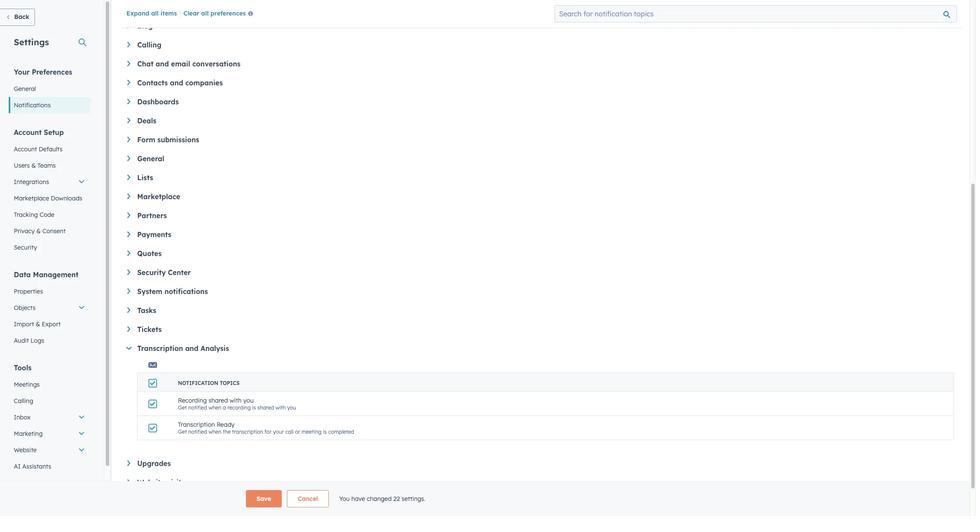 Task type: vqa. For each thing, say whether or not it's contained in the screenshot.
from in 'link'
no



Task type: locate. For each thing, give the bounding box(es) containing it.
caret image inside dashboards dropdown button
[[127, 99, 130, 104]]

get down notification on the left bottom of the page
[[178, 405, 187, 412]]

and right chat
[[156, 60, 169, 68]]

0 horizontal spatial with
[[230, 397, 242, 405]]

general down your
[[14, 85, 36, 93]]

all left items
[[151, 10, 159, 17]]

0 horizontal spatial is
[[252, 405, 256, 412]]

caret image left partners
[[127, 213, 130, 218]]

caret image left tickets
[[127, 327, 130, 332]]

security down privacy
[[14, 244, 37, 252]]

0 vertical spatial website
[[14, 447, 37, 455]]

1 horizontal spatial is
[[323, 429, 327, 436]]

caret image inside the form submissions dropdown button
[[127, 137, 130, 142]]

properties link
[[9, 284, 90, 300]]

settings.
[[402, 496, 426, 504]]

1 vertical spatial is
[[323, 429, 327, 436]]

1 vertical spatial calling
[[14, 398, 33, 405]]

1 horizontal spatial general
[[137, 155, 164, 163]]

marketplace
[[137, 193, 180, 201], [14, 195, 49, 203]]

caret image
[[127, 42, 130, 47], [127, 99, 130, 104], [127, 118, 130, 123], [127, 137, 130, 142], [127, 175, 130, 180], [127, 213, 130, 218], [127, 251, 130, 256], [127, 270, 130, 275], [127, 327, 130, 332], [127, 461, 130, 467]]

2 when from the top
[[209, 429, 222, 436]]

0 vertical spatial and
[[156, 60, 169, 68]]

contacts and companies button
[[127, 79, 955, 87]]

partners
[[137, 212, 167, 220]]

caret image for website visits
[[127, 480, 130, 486]]

caret image for tickets
[[127, 327, 130, 332]]

your preferences element
[[9, 67, 90, 114]]

audit
[[14, 337, 29, 345]]

1 horizontal spatial marketplace
[[137, 193, 180, 201]]

transcription
[[137, 345, 183, 353], [178, 421, 215, 429]]

2 caret image from the top
[[127, 99, 130, 104]]

caret image inside "lists" dropdown button
[[127, 175, 130, 180]]

chatspot link
[[9, 475, 90, 492]]

caret image
[[127, 61, 130, 66], [127, 80, 130, 85], [127, 156, 130, 161], [127, 194, 130, 199], [127, 232, 130, 237], [127, 289, 130, 294], [127, 308, 130, 313], [126, 347, 132, 350], [127, 480, 130, 486]]

marketplace down integrations
[[14, 195, 49, 203]]

3 caret image from the top
[[127, 118, 130, 123]]

calling up "inbox"
[[14, 398, 33, 405]]

account up users
[[14, 146, 37, 153]]

9 caret image from the top
[[127, 327, 130, 332]]

shared up transcription ready get notified when the transcription for your call or meeting is completed
[[258, 405, 274, 412]]

transcription down recording
[[178, 421, 215, 429]]

22
[[394, 496, 400, 504]]

data management
[[14, 271, 78, 279]]

transcription down tickets
[[137, 345, 183, 353]]

caret image inside quotes dropdown button
[[127, 251, 130, 256]]

caret image for security center
[[127, 270, 130, 275]]

calling up chat
[[137, 41, 162, 49]]

marketplace downloads link
[[9, 190, 90, 207]]

2 notified from the top
[[188, 429, 207, 436]]

when left a
[[209, 405, 222, 412]]

import & export
[[14, 321, 61, 329]]

account inside "link"
[[14, 146, 37, 153]]

0 vertical spatial is
[[252, 405, 256, 412]]

2 all from the left
[[201, 10, 209, 17]]

website down upgrades
[[137, 479, 165, 488]]

system notifications button
[[127, 288, 955, 296]]

caret image for form submissions
[[127, 137, 130, 142]]

caret image inside the transcription and analysis dropdown button
[[126, 347, 132, 350]]

marketplace for marketplace downloads
[[14, 195, 49, 203]]

all for expand
[[151, 10, 159, 17]]

tickets
[[137, 326, 162, 334]]

0 vertical spatial notified
[[188, 405, 207, 412]]

deals button
[[127, 117, 955, 125]]

7 caret image from the top
[[127, 251, 130, 256]]

2 vertical spatial and
[[185, 345, 199, 353]]

& for teams
[[31, 162, 36, 170]]

caret image inside tasks dropdown button
[[127, 308, 130, 313]]

tracking
[[14, 211, 38, 219]]

caret image inside marketplace dropdown button
[[127, 194, 130, 199]]

& right privacy
[[36, 228, 41, 235]]

0 horizontal spatial calling
[[14, 398, 33, 405]]

upgrades
[[137, 460, 171, 469]]

1 when from the top
[[209, 405, 222, 412]]

caret image for deals
[[127, 118, 130, 123]]

your
[[14, 68, 30, 76]]

0 horizontal spatial security
[[14, 244, 37, 252]]

0 vertical spatial when
[[209, 405, 222, 412]]

0 horizontal spatial you
[[243, 397, 254, 405]]

0 vertical spatial calling
[[137, 41, 162, 49]]

call
[[285, 429, 294, 436]]

privacy & consent link
[[9, 223, 90, 240]]

security for security center
[[137, 269, 166, 277]]

marketplace for marketplace
[[137, 193, 180, 201]]

tracking code
[[14, 211, 55, 219]]

blog
[[137, 22, 153, 30]]

1 horizontal spatial and
[[170, 79, 183, 87]]

marketing button
[[9, 426, 90, 443]]

2 vertical spatial &
[[36, 321, 40, 329]]

tools element
[[9, 364, 90, 492]]

and
[[156, 60, 169, 68], [170, 79, 183, 87], [185, 345, 199, 353]]

1 horizontal spatial you
[[287, 405, 296, 412]]

caret image inside system notifications dropdown button
[[127, 289, 130, 294]]

caret image for system notifications
[[127, 289, 130, 294]]

calling
[[137, 41, 162, 49], [14, 398, 33, 405]]

1 vertical spatial transcription
[[178, 421, 215, 429]]

6 caret image from the top
[[127, 213, 130, 218]]

1 vertical spatial notified
[[188, 429, 207, 436]]

1 vertical spatial &
[[36, 228, 41, 235]]

marketing
[[14, 431, 43, 438]]

1 vertical spatial general
[[137, 155, 164, 163]]

1 vertical spatial get
[[178, 429, 187, 436]]

you right a
[[243, 397, 254, 405]]

is right meeting
[[323, 429, 327, 436]]

0 vertical spatial transcription
[[137, 345, 183, 353]]

audit logs
[[14, 337, 44, 345]]

meetings link
[[9, 377, 90, 393]]

conversations
[[192, 60, 241, 68]]

0 horizontal spatial website
[[14, 447, 37, 455]]

caret image left security center
[[127, 270, 130, 275]]

caret image inside payments "dropdown button"
[[127, 232, 130, 237]]

caret image down expand
[[127, 42, 130, 47]]

form
[[137, 136, 155, 144]]

0 horizontal spatial general
[[14, 85, 36, 93]]

marketplace up partners
[[137, 193, 180, 201]]

deals
[[137, 117, 157, 125]]

notified
[[188, 405, 207, 412], [188, 429, 207, 436]]

shared down notification topics
[[209, 397, 228, 405]]

account up account defaults
[[14, 128, 42, 137]]

is inside recording shared with you get notified when a recording is shared with you
[[252, 405, 256, 412]]

downloads
[[51, 195, 82, 203]]

general button
[[127, 155, 955, 163]]

you up call at bottom
[[287, 405, 296, 412]]

8 caret image from the top
[[127, 270, 130, 275]]

visits
[[167, 479, 185, 488]]

caret image inside partners dropdown button
[[127, 213, 130, 218]]

form submissions
[[137, 136, 199, 144]]

get down recording
[[178, 429, 187, 436]]

or
[[295, 429, 300, 436]]

when inside recording shared with you get notified when a recording is shared with you
[[209, 405, 222, 412]]

website inside button
[[14, 447, 37, 455]]

items
[[161, 10, 177, 17]]

you
[[243, 397, 254, 405], [287, 405, 296, 412]]

and down email at the top left of page
[[170, 79, 183, 87]]

1 get from the top
[[178, 405, 187, 412]]

all inside button
[[201, 10, 209, 17]]

1 horizontal spatial all
[[201, 10, 209, 17]]

caret image inside general dropdown button
[[127, 156, 130, 161]]

caret image inside "contacts and companies" dropdown button
[[127, 80, 130, 85]]

account defaults link
[[9, 141, 90, 158]]

with right a
[[230, 397, 242, 405]]

0 vertical spatial get
[[178, 405, 187, 412]]

caret image inside deals dropdown button
[[127, 118, 130, 123]]

1 all from the left
[[151, 10, 159, 17]]

and left analysis
[[185, 345, 199, 353]]

meetings
[[14, 381, 40, 389]]

quotes
[[137, 250, 162, 258]]

account setup
[[14, 128, 64, 137]]

general link
[[9, 81, 90, 97]]

is right recording
[[252, 405, 256, 412]]

&
[[31, 162, 36, 170], [36, 228, 41, 235], [36, 321, 40, 329]]

all
[[151, 10, 159, 17], [201, 10, 209, 17]]

caret image left lists
[[127, 175, 130, 180]]

0 horizontal spatial and
[[156, 60, 169, 68]]

0 vertical spatial account
[[14, 128, 42, 137]]

inbox
[[14, 414, 31, 422]]

caret image left upgrades
[[127, 461, 130, 467]]

caret image for upgrades
[[127, 461, 130, 467]]

caret image for marketplace
[[127, 194, 130, 199]]

account
[[14, 128, 42, 137], [14, 146, 37, 153]]

security center
[[137, 269, 191, 277]]

is inside transcription ready get notified when the transcription for your call or meeting is completed
[[323, 429, 327, 436]]

0 vertical spatial &
[[31, 162, 36, 170]]

caret image left dashboards on the top left of page
[[127, 99, 130, 104]]

& inside the data management element
[[36, 321, 40, 329]]

with
[[230, 397, 242, 405], [276, 405, 286, 412]]

recording
[[178, 397, 207, 405]]

caret image for dashboards
[[127, 99, 130, 104]]

and for transcription
[[185, 345, 199, 353]]

calling button
[[127, 41, 955, 49]]

1 vertical spatial when
[[209, 429, 222, 436]]

0 vertical spatial security
[[14, 244, 37, 252]]

recording
[[228, 405, 251, 412]]

caret image for chat and email conversations
[[127, 61, 130, 66]]

security inside account setup element
[[14, 244, 37, 252]]

1 caret image from the top
[[127, 42, 130, 47]]

notified down notification on the left bottom of the page
[[188, 405, 207, 412]]

transcription inside transcription ready get notified when the transcription for your call or meeting is completed
[[178, 421, 215, 429]]

defaults
[[39, 146, 63, 153]]

inbox button
[[9, 410, 90, 426]]

users
[[14, 162, 30, 170]]

chat and email conversations button
[[127, 60, 955, 68]]

4 caret image from the top
[[127, 137, 130, 142]]

caret image left quotes
[[127, 251, 130, 256]]

1 vertical spatial and
[[170, 79, 183, 87]]

marketplace button
[[127, 193, 955, 201]]

caret image left the "deals"
[[127, 118, 130, 123]]

caret image inside website visits dropdown button
[[127, 480, 130, 486]]

transcription and analysis button
[[126, 345, 955, 353]]

notifications
[[14, 101, 51, 109]]

account for account defaults
[[14, 146, 37, 153]]

10 caret image from the top
[[127, 461, 130, 467]]

1 vertical spatial website
[[137, 479, 165, 488]]

caret image inside security center dropdown button
[[127, 270, 130, 275]]

transcription and analysis
[[137, 345, 229, 353]]

2 horizontal spatial and
[[185, 345, 199, 353]]

1 vertical spatial account
[[14, 146, 37, 153]]

security up system
[[137, 269, 166, 277]]

caret image inside calling dropdown button
[[127, 42, 130, 47]]

payments
[[137, 231, 172, 239]]

& right users
[[31, 162, 36, 170]]

2 account from the top
[[14, 146, 37, 153]]

caret image inside chat and email conversations dropdown button
[[127, 61, 130, 66]]

expand
[[127, 10, 149, 17]]

5 caret image from the top
[[127, 175, 130, 180]]

caret image inside tickets dropdown button
[[127, 327, 130, 332]]

0 vertical spatial general
[[14, 85, 36, 93]]

caret image for lists
[[127, 175, 130, 180]]

website visits
[[137, 479, 185, 488]]

caret image inside "upgrades" dropdown button
[[127, 461, 130, 467]]

caret image for quotes
[[127, 251, 130, 256]]

all right "clear"
[[201, 10, 209, 17]]

1 vertical spatial security
[[137, 269, 166, 277]]

1 horizontal spatial security
[[137, 269, 166, 277]]

0 horizontal spatial all
[[151, 10, 159, 17]]

notified left ready
[[188, 429, 207, 436]]

transcription for transcription and analysis
[[137, 345, 183, 353]]

partners button
[[127, 212, 955, 220]]

& left export
[[36, 321, 40, 329]]

website down 'marketing'
[[14, 447, 37, 455]]

preferences
[[211, 10, 246, 17]]

caret image for calling
[[127, 42, 130, 47]]

caret image left 'form' at the left of the page
[[127, 137, 130, 142]]

2 get from the top
[[178, 429, 187, 436]]

meeting
[[302, 429, 322, 436]]

1 account from the top
[[14, 128, 42, 137]]

get inside recording shared with you get notified when a recording is shared with you
[[178, 405, 187, 412]]

setup
[[44, 128, 64, 137]]

0 horizontal spatial marketplace
[[14, 195, 49, 203]]

1 notified from the top
[[188, 405, 207, 412]]

center
[[168, 269, 191, 277]]

tools
[[14, 364, 32, 373]]

security
[[14, 244, 37, 252], [137, 269, 166, 277]]

marketplace inside "link"
[[14, 195, 49, 203]]

transcription for transcription ready get notified when the transcription for your call or meeting is completed
[[178, 421, 215, 429]]

with up your
[[276, 405, 286, 412]]

general down 'form' at the left of the page
[[137, 155, 164, 163]]

notified inside transcription ready get notified when the transcription for your call or meeting is completed
[[188, 429, 207, 436]]

1 horizontal spatial shared
[[258, 405, 274, 412]]

when inside transcription ready get notified when the transcription for your call or meeting is completed
[[209, 429, 222, 436]]

when left "the"
[[209, 429, 222, 436]]

transcription
[[232, 429, 263, 436]]

1 horizontal spatial website
[[137, 479, 165, 488]]

when
[[209, 405, 222, 412], [209, 429, 222, 436]]



Task type: describe. For each thing, give the bounding box(es) containing it.
caret image for payments
[[127, 232, 130, 237]]

caret image for partners
[[127, 213, 130, 218]]

preferences
[[32, 68, 72, 76]]

clear all preferences
[[184, 10, 246, 17]]

you
[[339, 496, 350, 504]]

analysis
[[201, 345, 229, 353]]

your preferences
[[14, 68, 72, 76]]

caret image for contacts and companies
[[127, 80, 130, 85]]

contacts and companies
[[137, 79, 223, 87]]

tracking code link
[[9, 207, 90, 223]]

account setup element
[[9, 128, 90, 256]]

clear
[[184, 10, 200, 17]]

ready
[[217, 421, 235, 429]]

website for website visits
[[137, 479, 165, 488]]

management
[[33, 271, 78, 279]]

& for consent
[[36, 228, 41, 235]]

settings
[[14, 37, 49, 48]]

chatspot
[[14, 480, 41, 488]]

and for contacts
[[170, 79, 183, 87]]

save button
[[246, 491, 282, 508]]

save
[[257, 496, 271, 504]]

notifications link
[[9, 97, 90, 114]]

lists
[[137, 174, 153, 182]]

integrations
[[14, 178, 49, 186]]

get inside transcription ready get notified when the transcription for your call or meeting is completed
[[178, 429, 187, 436]]

consent
[[42, 228, 66, 235]]

clear all preferences button
[[184, 9, 257, 19]]

the
[[223, 429, 231, 436]]

completed
[[329, 429, 354, 436]]

export
[[42, 321, 61, 329]]

lists button
[[127, 174, 955, 182]]

upgrades button
[[127, 460, 955, 469]]

objects button
[[9, 300, 90, 317]]

recording shared with you get notified when a recording is shared with you
[[178, 397, 296, 412]]

audit logs link
[[9, 333, 90, 349]]

contacts
[[137, 79, 168, 87]]

assistants
[[22, 463, 51, 471]]

calling inside tools element
[[14, 398, 33, 405]]

ai assistants link
[[9, 459, 90, 475]]

general inside your preferences element
[[14, 85, 36, 93]]

website visits button
[[127, 479, 955, 488]]

security link
[[9, 240, 90, 256]]

expand all items button
[[127, 10, 177, 17]]

topics
[[220, 380, 240, 387]]

tasks button
[[127, 307, 955, 315]]

all for clear
[[201, 10, 209, 17]]

for
[[265, 429, 272, 436]]

system
[[137, 288, 162, 296]]

account defaults
[[14, 146, 63, 153]]

cancel
[[298, 496, 318, 504]]

system notifications
[[137, 288, 208, 296]]

code
[[40, 211, 55, 219]]

notified inside recording shared with you get notified when a recording is shared with you
[[188, 405, 207, 412]]

caret image for tasks
[[127, 308, 130, 313]]

cancel button
[[287, 491, 329, 508]]

quotes button
[[127, 250, 955, 258]]

dashboards button
[[127, 98, 955, 106]]

logs
[[31, 337, 44, 345]]

caret image for general
[[127, 156, 130, 161]]

notifications
[[165, 288, 208, 296]]

have
[[352, 496, 365, 504]]

dashboards
[[137, 98, 179, 106]]

caret image for transcription and analysis
[[126, 347, 132, 350]]

integrations button
[[9, 174, 90, 190]]

security for security
[[14, 244, 37, 252]]

you have changed 22 settings.
[[339, 496, 426, 504]]

changed
[[367, 496, 392, 504]]

Search for notification topics search field
[[555, 5, 958, 22]]

1 horizontal spatial calling
[[137, 41, 162, 49]]

back
[[14, 13, 29, 21]]

& for export
[[36, 321, 40, 329]]

users & teams link
[[9, 158, 90, 174]]

notification
[[178, 380, 218, 387]]

companies
[[185, 79, 223, 87]]

and for chat
[[156, 60, 169, 68]]

objects
[[14, 304, 36, 312]]

import & export link
[[9, 317, 90, 333]]

marketplace downloads
[[14, 195, 82, 203]]

email
[[171, 60, 190, 68]]

account for account setup
[[14, 128, 42, 137]]

users & teams
[[14, 162, 56, 170]]

tasks
[[137, 307, 156, 315]]

notification topics
[[178, 380, 240, 387]]

0 horizontal spatial shared
[[209, 397, 228, 405]]

import
[[14, 321, 34, 329]]

chat
[[137, 60, 154, 68]]

transcription ready get notified when the transcription for your call or meeting is completed
[[178, 421, 354, 436]]

a
[[223, 405, 226, 412]]

security center button
[[127, 269, 955, 277]]

website for website
[[14, 447, 37, 455]]

ai
[[14, 463, 21, 471]]

data management element
[[9, 270, 90, 349]]

ai assistants
[[14, 463, 51, 471]]

1 horizontal spatial with
[[276, 405, 286, 412]]

data
[[14, 271, 31, 279]]



